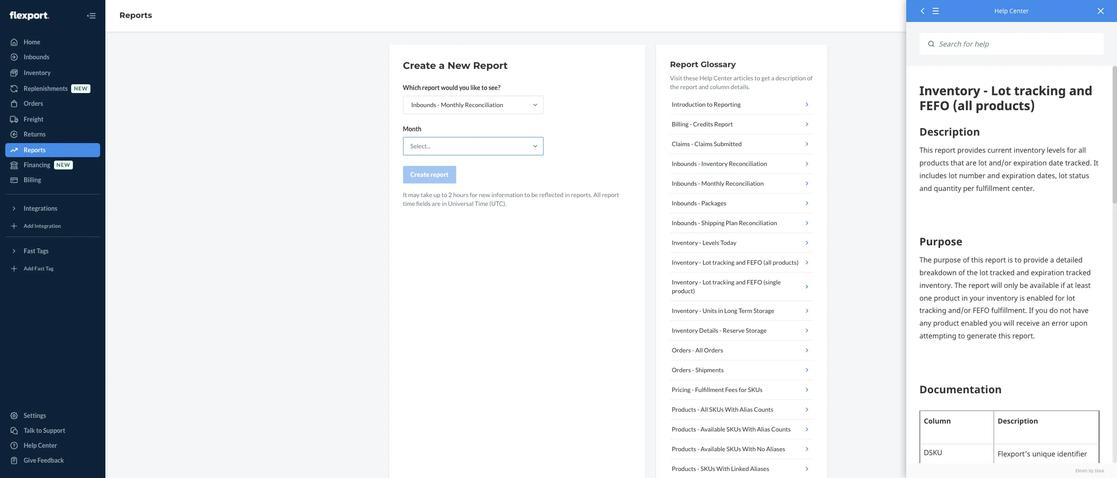 Task type: locate. For each thing, give the bounding box(es) containing it.
inventory inside inventory - lot tracking and fefo (single product)
[[672, 279, 698, 286]]

lot up the units in the right bottom of the page
[[703, 279, 712, 286]]

orders for orders - shipments
[[672, 366, 691, 374]]

inventory down the 'product)'
[[672, 307, 698, 315]]

report for billing - credits report
[[715, 120, 733, 128]]

orders - shipments
[[672, 366, 724, 374]]

2 vertical spatial in
[[719, 307, 724, 315]]

fast left tags
[[24, 247, 35, 255]]

2 tracking from the top
[[713, 279, 735, 286]]

center down talk to support
[[38, 442, 57, 449]]

tag
[[46, 266, 54, 272]]

inbounds - monthly reconciliation
[[411, 101, 504, 109], [672, 180, 764, 187]]

1 horizontal spatial for
[[739, 386, 747, 394]]

1 horizontal spatial claims
[[695, 140, 713, 148]]

with left no
[[743, 446, 756, 453]]

- left the shipments
[[693, 366, 695, 374]]

inbounds for inbounds - monthly reconciliation button
[[672, 180, 697, 187]]

reconciliation inside button
[[726, 180, 764, 187]]

to inside the visit these help center articles to get a description of the report and column details.
[[755, 74, 761, 82]]

2 horizontal spatial new
[[479, 191, 491, 199]]

1 vertical spatial new
[[56, 162, 70, 168]]

reports.
[[571, 191, 593, 199]]

2 lot from the top
[[703, 279, 712, 286]]

products inside products - available skus with no aliases button
[[672, 446, 697, 453]]

0 horizontal spatial reports
[[24, 146, 46, 154]]

lot inside inventory - lot tracking and fefo (single product)
[[703, 279, 712, 286]]

create for create report
[[411, 171, 430, 178]]

1 lot from the top
[[703, 259, 712, 266]]

pricing
[[672, 386, 691, 394]]

fast inside dropdown button
[[24, 247, 35, 255]]

all for products
[[701, 406, 708, 413]]

inventory - lot tracking and fefo (all products)
[[672, 259, 799, 266]]

0 vertical spatial center
[[1010, 7, 1030, 15]]

0 vertical spatial new
[[74, 85, 88, 92]]

skus down products - available skus with alias counts
[[727, 446, 742, 453]]

skus down products - available skus with no aliases
[[701, 465, 716, 473]]

2 horizontal spatial in
[[719, 307, 724, 315]]

storage inside button
[[754, 307, 775, 315]]

1 vertical spatial aliases
[[751, 465, 770, 473]]

inbounds inside inbounds - monthly reconciliation button
[[672, 180, 697, 187]]

- down "inventory - levels today"
[[700, 259, 702, 266]]

get
[[762, 74, 771, 82]]

reports link
[[120, 11, 152, 20], [5, 143, 100, 157]]

0 horizontal spatial a
[[439, 60, 445, 72]]

reconciliation down inbounds - packages 'button'
[[739, 219, 778, 227]]

for up time on the left top of page
[[470, 191, 478, 199]]

integration
[[34, 223, 61, 230]]

report inside billing - credits report button
[[715, 120, 733, 128]]

0 vertical spatial monthly
[[441, 101, 464, 109]]

0 vertical spatial fefo
[[747, 259, 763, 266]]

alias for products - all skus with alias counts
[[740, 406, 753, 413]]

help center up search search field
[[995, 7, 1030, 15]]

with for products - all skus with alias counts
[[725, 406, 739, 413]]

introduction to reporting
[[672, 101, 741, 108]]

center up column
[[714, 74, 733, 82]]

- left the units in the right bottom of the page
[[700, 307, 702, 315]]

- right details on the bottom right of page
[[720, 327, 722, 334]]

lot inside button
[[703, 259, 712, 266]]

2 vertical spatial all
[[701, 406, 708, 413]]

1 horizontal spatial reports link
[[120, 11, 152, 20]]

inbounds left packages
[[672, 199, 697, 207]]

- down the claims - claims submitted
[[699, 160, 701, 167]]

new up billing link
[[56, 162, 70, 168]]

products inside products - all skus with alias counts button
[[672, 406, 697, 413]]

1 horizontal spatial reports
[[120, 11, 152, 20]]

fefo left (single
[[747, 279, 763, 286]]

0 horizontal spatial new
[[56, 162, 70, 168]]

- up products - skus with linked aliases
[[698, 446, 700, 453]]

0 vertical spatial add
[[24, 223, 33, 230]]

2 vertical spatial and
[[736, 279, 746, 286]]

inventory - levels today button
[[670, 233, 814, 253]]

- down products - available skus with no aliases
[[698, 465, 700, 473]]

0 vertical spatial tracking
[[713, 259, 735, 266]]

create
[[403, 60, 436, 72], [411, 171, 430, 178]]

0 horizontal spatial inbounds - monthly reconciliation
[[411, 101, 504, 109]]

tracking inside inventory - lot tracking and fefo (single product)
[[713, 279, 735, 286]]

1 vertical spatial help center
[[24, 442, 57, 449]]

help down report glossary
[[700, 74, 713, 82]]

inbounds for inbounds - shipping plan reconciliation 'button'
[[672, 219, 697, 227]]

1 horizontal spatial inbounds - monthly reconciliation
[[672, 180, 764, 187]]

with for products - available skus with alias counts
[[743, 426, 756, 433]]

2 available from the top
[[701, 446, 726, 453]]

2 vertical spatial help
[[24, 442, 37, 449]]

(single
[[764, 279, 781, 286]]

- inside claims - claims submitted 'button'
[[692, 140, 694, 148]]

the
[[670, 83, 679, 91]]

monthly down which report would you like to see? at the top of page
[[441, 101, 464, 109]]

of
[[808, 74, 813, 82]]

alias
[[740, 406, 753, 413], [757, 426, 771, 433]]

create inside button
[[411, 171, 430, 178]]

report down these
[[681, 83, 698, 91]]

products inside products - available skus with alias counts button
[[672, 426, 697, 433]]

0 vertical spatial all
[[594, 191, 601, 199]]

in inside button
[[719, 307, 724, 315]]

- down fulfillment at right bottom
[[698, 406, 700, 413]]

available for products - available skus with no aliases
[[701, 446, 726, 453]]

information
[[492, 191, 524, 199]]

glossary
[[701, 60, 736, 69]]

skus inside products - available skus with no aliases button
[[727, 446, 742, 453]]

a left new
[[439, 60, 445, 72]]

billing for billing - credits report
[[672, 120, 689, 128]]

inventory for inventory - levels today
[[672, 239, 698, 246]]

report right reports.
[[602, 191, 620, 199]]

- inside inventory - levels today 'button'
[[700, 239, 702, 246]]

1 horizontal spatial in
[[565, 191, 570, 199]]

1 vertical spatial fefo
[[747, 279, 763, 286]]

time
[[403, 200, 415, 207]]

products - available skus with alias counts button
[[670, 420, 814, 440]]

0 vertical spatial inbounds - monthly reconciliation
[[411, 101, 504, 109]]

add down 'fast tags'
[[24, 266, 33, 272]]

inbounds - inventory reconciliation button
[[670, 154, 814, 174]]

1 vertical spatial counts
[[772, 426, 791, 433]]

help center link
[[5, 439, 100, 453]]

(all
[[764, 259, 772, 266]]

help center up give feedback
[[24, 442, 57, 449]]

-
[[438, 101, 440, 109], [690, 120, 692, 128], [692, 140, 694, 148], [699, 160, 701, 167], [699, 180, 701, 187], [699, 199, 701, 207], [699, 219, 701, 227], [700, 239, 702, 246], [700, 259, 702, 266], [700, 279, 702, 286], [700, 307, 702, 315], [720, 327, 722, 334], [693, 347, 695, 354], [693, 366, 695, 374], [692, 386, 694, 394], [698, 406, 700, 413], [698, 426, 700, 433], [698, 446, 700, 453], [698, 465, 700, 473]]

tracking inside button
[[713, 259, 735, 266]]

report down reporting
[[715, 120, 733, 128]]

1 vertical spatial help
[[700, 74, 713, 82]]

1 vertical spatial inbounds - monthly reconciliation
[[672, 180, 764, 187]]

products for products - available skus with alias counts
[[672, 426, 697, 433]]

orders - all orders button
[[670, 341, 814, 361]]

1 vertical spatial monthly
[[702, 180, 725, 187]]

report inside button
[[431, 171, 449, 178]]

0 vertical spatial lot
[[703, 259, 712, 266]]

- for inventory - lot tracking and fefo (single product) button
[[700, 279, 702, 286]]

and inside inventory - lot tracking and fefo (single product)
[[736, 279, 746, 286]]

0 vertical spatial for
[[470, 191, 478, 199]]

1 tracking from the top
[[713, 259, 735, 266]]

all down fulfillment at right bottom
[[701, 406, 708, 413]]

0 vertical spatial available
[[701, 426, 726, 433]]

skus inside products - all skus with alias counts button
[[710, 406, 724, 413]]

home
[[24, 38, 40, 46]]

products for products - all skus with alias counts
[[672, 406, 697, 413]]

no
[[757, 446, 766, 453]]

units
[[703, 307, 717, 315]]

claims down "credits"
[[695, 140, 713, 148]]

- inside inbounds - monthly reconciliation button
[[699, 180, 701, 187]]

skus for products - available skus with alias counts
[[727, 426, 742, 433]]

Search search field
[[935, 33, 1105, 55]]

- up the inventory - units in long term storage
[[700, 279, 702, 286]]

and inside inventory - lot tracking and fefo (all products) button
[[736, 259, 746, 266]]

for right fees
[[739, 386, 747, 394]]

- for pricing - fulfillment fees for skus "button"
[[692, 386, 694, 394]]

inventory - units in long term storage
[[672, 307, 775, 315]]

1 vertical spatial all
[[696, 347, 703, 354]]

- inside billing - credits report button
[[690, 120, 692, 128]]

monthly
[[441, 101, 464, 109], [702, 180, 725, 187]]

- inside inventory - lot tracking and fefo (single product)
[[700, 279, 702, 286]]

available down products - all skus with alias counts
[[701, 426, 726, 433]]

alias up no
[[757, 426, 771, 433]]

fefo for (single
[[747, 279, 763, 286]]

- inside products - available skus with alias counts button
[[698, 426, 700, 433]]

3 products from the top
[[672, 446, 697, 453]]

orders inside button
[[672, 366, 691, 374]]

visit these help center articles to get a description of the report and column details.
[[670, 74, 813, 91]]

would
[[441, 84, 458, 91]]

fields
[[416, 200, 431, 207]]

inventory up orders - all orders
[[672, 327, 698, 334]]

claims down billing - credits report
[[672, 140, 690, 148]]

inventory up replenishments
[[24, 69, 51, 76]]

0 vertical spatial storage
[[754, 307, 775, 315]]

inbounds - shipping plan reconciliation
[[672, 219, 778, 227]]

2 add from the top
[[24, 266, 33, 272]]

1 vertical spatial center
[[714, 74, 733, 82]]

inventory for inventory
[[24, 69, 51, 76]]

reflected
[[540, 191, 564, 199]]

orders
[[24, 100, 43, 107], [672, 347, 691, 354], [704, 347, 724, 354], [672, 366, 691, 374]]

0 horizontal spatial center
[[38, 442, 57, 449]]

with down products - all skus with alias counts button
[[743, 426, 756, 433]]

inbounds down home
[[24, 53, 49, 61]]

inbounds down the claims - claims submitted
[[672, 160, 697, 167]]

inventory up the 'product)'
[[672, 279, 698, 286]]

- inside inventory - units in long term storage button
[[700, 307, 702, 315]]

skus for products - all skus with alias counts
[[710, 406, 724, 413]]

products for products - available skus with no aliases
[[672, 446, 697, 453]]

alias inside products - available skus with alias counts button
[[757, 426, 771, 433]]

1 fefo from the top
[[747, 259, 763, 266]]

elevio
[[1076, 468, 1088, 474]]

1 vertical spatial reports
[[24, 146, 46, 154]]

aliases inside button
[[767, 446, 786, 453]]

report
[[681, 83, 698, 91], [422, 84, 440, 91], [431, 171, 449, 178], [602, 191, 620, 199]]

report inside the visit these help center articles to get a description of the report and column details.
[[681, 83, 698, 91]]

all inside orders - all orders button
[[696, 347, 703, 354]]

in left reports.
[[565, 191, 570, 199]]

- inside inbounds - shipping plan reconciliation 'button'
[[699, 219, 701, 227]]

1 horizontal spatial alias
[[757, 426, 771, 433]]

inbounds link
[[5, 50, 100, 64]]

skus inside products - available skus with alias counts button
[[727, 426, 742, 433]]

1 products from the top
[[672, 406, 697, 413]]

- inside inventory - lot tracking and fefo (all products) button
[[700, 259, 702, 266]]

tracking for (single
[[713, 279, 735, 286]]

returns
[[24, 130, 46, 138]]

- right pricing
[[692, 386, 694, 394]]

2 vertical spatial new
[[479, 191, 491, 199]]

- left "credits"
[[690, 120, 692, 128]]

with left linked
[[717, 465, 730, 473]]

inbounds - packages
[[672, 199, 727, 207]]

inventory - levels today
[[672, 239, 737, 246]]

lot
[[703, 259, 712, 266], [703, 279, 712, 286]]

1 horizontal spatial billing
[[672, 120, 689, 128]]

2 vertical spatial center
[[38, 442, 57, 449]]

reconciliation down like
[[465, 101, 504, 109]]

and for inventory - lot tracking and fefo (all products)
[[736, 259, 746, 266]]

billing down "introduction"
[[672, 120, 689, 128]]

close navigation image
[[86, 11, 97, 21]]

- inside 'orders - shipments' button
[[693, 366, 695, 374]]

create a new report
[[403, 60, 508, 72]]

report
[[473, 60, 508, 72], [670, 60, 699, 69], [715, 120, 733, 128]]

0 horizontal spatial reports link
[[5, 143, 100, 157]]

0 vertical spatial help center
[[995, 7, 1030, 15]]

1 vertical spatial alias
[[757, 426, 771, 433]]

- up the inbounds - packages
[[699, 180, 701, 187]]

0 horizontal spatial billing
[[24, 176, 41, 184]]

- inside products - available skus with no aliases button
[[698, 446, 700, 453]]

1 vertical spatial add
[[24, 266, 33, 272]]

0 horizontal spatial in
[[442, 200, 447, 207]]

new up time on the left top of page
[[479, 191, 491, 199]]

add for add fast tag
[[24, 266, 33, 272]]

1 horizontal spatial a
[[772, 74, 775, 82]]

new
[[74, 85, 88, 92], [56, 162, 70, 168], [479, 191, 491, 199]]

skus up products - available skus with no aliases
[[727, 426, 742, 433]]

a right get
[[772, 74, 775, 82]]

0 vertical spatial reports
[[120, 11, 152, 20]]

storage right 'reserve'
[[746, 327, 767, 334]]

0 vertical spatial aliases
[[767, 446, 786, 453]]

- inside products - all skus with alias counts button
[[698, 406, 700, 413]]

1 vertical spatial available
[[701, 446, 726, 453]]

1 available from the top
[[701, 426, 726, 433]]

and for inventory - lot tracking and fefo (single product)
[[736, 279, 746, 286]]

storage inside button
[[746, 327, 767, 334]]

1 horizontal spatial help
[[700, 74, 713, 82]]

universal
[[448, 200, 474, 207]]

tracking
[[713, 259, 735, 266], [713, 279, 735, 286]]

give feedback
[[24, 457, 64, 464]]

1 horizontal spatial new
[[74, 85, 88, 92]]

1 vertical spatial tracking
[[713, 279, 735, 286]]

for inside it may take up to 2 hours for new information to be reflected in reports. all report time fields are in universal time (utc).
[[470, 191, 478, 199]]

inventory down the claims - claims submitted
[[702, 160, 728, 167]]

fefo
[[747, 259, 763, 266], [747, 279, 763, 286]]

inbounds
[[24, 53, 49, 61], [411, 101, 437, 109], [672, 160, 697, 167], [672, 180, 697, 187], [672, 199, 697, 207], [672, 219, 697, 227]]

inbounds - monthly reconciliation down inbounds - inventory reconciliation
[[672, 180, 764, 187]]

inbounds - monthly reconciliation down which report would you like to see? at the top of page
[[411, 101, 504, 109]]

lot down "inventory - levels today"
[[703, 259, 712, 266]]

alias inside products - all skus with alias counts button
[[740, 406, 753, 413]]

settings
[[24, 412, 46, 420]]

inventory left the levels
[[672, 239, 698, 246]]

it may take up to 2 hours for new information to be reflected in reports. all report time fields are in universal time (utc).
[[403, 191, 620, 207]]

aliases right no
[[767, 446, 786, 453]]

billing inside billing - credits report button
[[672, 120, 689, 128]]

- for inbounds - inventory reconciliation button
[[699, 160, 701, 167]]

- inside inbounds - packages 'button'
[[699, 199, 701, 207]]

all right reports.
[[594, 191, 601, 199]]

fefo left (all
[[747, 259, 763, 266]]

0 vertical spatial counts
[[754, 406, 774, 413]]

2 products from the top
[[672, 426, 697, 433]]

add fast tag link
[[5, 262, 100, 276]]

1 vertical spatial and
[[736, 259, 746, 266]]

center up search search field
[[1010, 7, 1030, 15]]

products - skus with linked aliases button
[[670, 460, 814, 478]]

products for products - skus with linked aliases
[[672, 465, 697, 473]]

lot for inventory - lot tracking and fefo (all products)
[[703, 259, 712, 266]]

inbounds inside inbounds - shipping plan reconciliation 'button'
[[672, 219, 697, 227]]

orders for orders
[[24, 100, 43, 107]]

available up products - skus with linked aliases
[[701, 446, 726, 453]]

products - available skus with alias counts
[[672, 426, 791, 433]]

2 claims from the left
[[695, 140, 713, 148]]

inbounds up the inbounds - packages
[[672, 180, 697, 187]]

- left packages
[[699, 199, 701, 207]]

1 horizontal spatial monthly
[[702, 180, 725, 187]]

tracking down today on the right
[[713, 259, 735, 266]]

all inside products - all skus with alias counts button
[[701, 406, 708, 413]]

0 vertical spatial in
[[565, 191, 570, 199]]

1 vertical spatial billing
[[24, 176, 41, 184]]

aliases right linked
[[751, 465, 770, 473]]

aliases
[[767, 446, 786, 453], [751, 465, 770, 473]]

- up orders - shipments
[[693, 347, 695, 354]]

- inside products - skus with linked aliases button
[[698, 465, 700, 473]]

- left the levels
[[700, 239, 702, 246]]

inventory for inventory - units in long term storage
[[672, 307, 698, 315]]

- inside pricing - fulfillment fees for skus "button"
[[692, 386, 694, 394]]

1 vertical spatial reports link
[[5, 143, 100, 157]]

tracking for (all
[[713, 259, 735, 266]]

counts for products - available skus with alias counts
[[772, 426, 791, 433]]

- inside orders - all orders button
[[693, 347, 695, 354]]

add left integration
[[24, 223, 33, 230]]

inbounds down the inbounds - packages
[[672, 219, 697, 227]]

center inside the visit these help center articles to get a description of the report and column details.
[[714, 74, 733, 82]]

storage
[[754, 307, 775, 315], [746, 327, 767, 334]]

billing link
[[5, 173, 100, 187]]

0 horizontal spatial report
[[473, 60, 508, 72]]

give feedback button
[[5, 454, 100, 468]]

talk
[[24, 427, 35, 435]]

report up these
[[670, 60, 699, 69]]

center
[[1010, 7, 1030, 15], [714, 74, 733, 82], [38, 442, 57, 449]]

1 vertical spatial create
[[411, 171, 430, 178]]

products inside products - skus with linked aliases button
[[672, 465, 697, 473]]

- for products - available skus with no aliases button
[[698, 446, 700, 453]]

0 horizontal spatial claims
[[672, 140, 690, 148]]

monthly up packages
[[702, 180, 725, 187]]

billing inside billing link
[[24, 176, 41, 184]]

1 vertical spatial lot
[[703, 279, 712, 286]]

fefo inside inventory - lot tracking and fefo (single product)
[[747, 279, 763, 286]]

4 products from the top
[[672, 465, 697, 473]]

to left get
[[755, 74, 761, 82]]

reconciliation down claims - claims submitted 'button' at the top right of page
[[729, 160, 768, 167]]

help up give
[[24, 442, 37, 449]]

report for create a new report
[[473, 60, 508, 72]]

term
[[739, 307, 753, 315]]

inbounds inside inbounds - inventory reconciliation button
[[672, 160, 697, 167]]

and
[[699, 83, 709, 91], [736, 259, 746, 266], [736, 279, 746, 286]]

2 horizontal spatial center
[[1010, 7, 1030, 15]]

integrations button
[[5, 202, 100, 216]]

0 horizontal spatial help center
[[24, 442, 57, 449]]

fast left tag in the left of the page
[[34, 266, 45, 272]]

inventory inside 'button'
[[672, 239, 698, 246]]

product)
[[672, 287, 695, 295]]

0 vertical spatial and
[[699, 83, 709, 91]]

fefo inside button
[[747, 259, 763, 266]]

1 vertical spatial in
[[442, 200, 447, 207]]

1 vertical spatial a
[[772, 74, 775, 82]]

products
[[672, 406, 697, 413], [672, 426, 697, 433], [672, 446, 697, 453], [672, 465, 697, 473]]

help inside the visit these help center articles to get a description of the report and column details.
[[700, 74, 713, 82]]

with
[[725, 406, 739, 413], [743, 426, 756, 433], [743, 446, 756, 453], [717, 465, 730, 473]]

- left shipping
[[699, 219, 701, 227]]

new for financing
[[56, 162, 70, 168]]

reconciliation inside 'button'
[[739, 219, 778, 227]]

and down inventory - levels today 'button' at the right of page
[[736, 259, 746, 266]]

- inside inbounds - inventory reconciliation button
[[699, 160, 701, 167]]

- for inbounds - shipping plan reconciliation 'button'
[[699, 219, 701, 227]]

0 vertical spatial alias
[[740, 406, 753, 413]]

inventory - lot tracking and fefo (single product) button
[[670, 273, 814, 301]]

with inside button
[[717, 465, 730, 473]]

0 vertical spatial billing
[[672, 120, 689, 128]]

in right the are
[[442, 200, 447, 207]]

1 horizontal spatial center
[[714, 74, 733, 82]]

month
[[403, 125, 422, 133]]

0 vertical spatial create
[[403, 60, 436, 72]]

skus down 'orders - shipments' button
[[748, 386, 763, 394]]

inbounds for inbounds - packages 'button'
[[672, 199, 697, 207]]

0 vertical spatial fast
[[24, 247, 35, 255]]

report up "up"
[[431, 171, 449, 178]]

1 vertical spatial storage
[[746, 327, 767, 334]]

and left column
[[699, 83, 709, 91]]

inbounds inside inbounds - packages 'button'
[[672, 199, 697, 207]]

and down inventory - lot tracking and fefo (all products) button
[[736, 279, 746, 286]]

new up orders link
[[74, 85, 88, 92]]

1 horizontal spatial help center
[[995, 7, 1030, 15]]

it
[[403, 191, 407, 199]]

0 horizontal spatial for
[[470, 191, 478, 199]]

2 horizontal spatial help
[[995, 7, 1009, 15]]

skus down pricing - fulfillment fees for skus
[[710, 406, 724, 413]]

- down billing - credits report
[[692, 140, 694, 148]]

help up search search field
[[995, 7, 1009, 15]]

are
[[432, 200, 441, 207]]

inventory down "inventory - levels today"
[[672, 259, 698, 266]]

- down products - all skus with alias counts
[[698, 426, 700, 433]]

orders up freight
[[24, 100, 43, 107]]

all up orders - shipments
[[696, 347, 703, 354]]

2 horizontal spatial report
[[715, 120, 733, 128]]

for
[[470, 191, 478, 199], [739, 386, 747, 394]]

2 fefo from the top
[[747, 279, 763, 286]]

1 vertical spatial for
[[739, 386, 747, 394]]

0 horizontal spatial alias
[[740, 406, 753, 413]]

inventory details - reserve storage button
[[670, 321, 814, 341]]

new for replenishments
[[74, 85, 88, 92]]

report inside it may take up to 2 hours for new information to be reflected in reports. all report time fields are in universal time (utc).
[[602, 191, 620, 199]]

1 add from the top
[[24, 223, 33, 230]]

inventory for inventory - lot tracking and fefo (all products)
[[672, 259, 698, 266]]



Task type: vqa. For each thing, say whether or not it's contained in the screenshot.
bottom Your
no



Task type: describe. For each thing, give the bounding box(es) containing it.
visit
[[670, 74, 683, 82]]

column
[[710, 83, 730, 91]]

add integration link
[[5, 219, 100, 233]]

products - available skus with no aliases
[[672, 446, 786, 453]]

- for inventory - levels today 'button' at the right of page
[[700, 239, 702, 246]]

reconciliation inside button
[[729, 160, 768, 167]]

talk to support button
[[5, 424, 100, 438]]

billing for billing
[[24, 176, 41, 184]]

- for billing - credits report button
[[690, 120, 692, 128]]

2
[[449, 191, 452, 199]]

skus inside products - skus with linked aliases button
[[701, 465, 716, 473]]

give
[[24, 457, 36, 464]]

submitted
[[714, 140, 742, 148]]

add integration
[[24, 223, 61, 230]]

orders link
[[5, 97, 100, 111]]

plan
[[726, 219, 738, 227]]

- for claims - claims submitted 'button' at the top right of page
[[692, 140, 694, 148]]

new inside it may take up to 2 hours for new information to be reflected in reports. all report time fields are in universal time (utc).
[[479, 191, 491, 199]]

lot for inventory - lot tracking and fefo (single product)
[[703, 279, 712, 286]]

claims - claims submitted
[[672, 140, 742, 148]]

inbounds - packages button
[[670, 194, 814, 214]]

inbounds - shipping plan reconciliation button
[[670, 214, 814, 233]]

up
[[434, 191, 441, 199]]

a inside the visit these help center articles to get a description of the report and column details.
[[772, 74, 775, 82]]

articles
[[734, 74, 754, 82]]

introduction to reporting button
[[670, 95, 814, 115]]

- for products - all skus with alias counts button
[[698, 406, 700, 413]]

for inside "button"
[[739, 386, 747, 394]]

reserve
[[723, 327, 745, 334]]

be
[[532, 191, 538, 199]]

- for inventory - lot tracking and fefo (all products) button
[[700, 259, 702, 266]]

feedback
[[37, 457, 64, 464]]

flexport logo image
[[10, 11, 49, 20]]

fulfillment
[[696, 386, 724, 394]]

- for inbounds - packages 'button'
[[699, 199, 701, 207]]

to left 2
[[442, 191, 447, 199]]

- down which report would you like to see? at the top of page
[[438, 101, 440, 109]]

0 vertical spatial a
[[439, 60, 445, 72]]

tags
[[37, 247, 49, 255]]

elevio by dixa
[[1076, 468, 1105, 474]]

to right like
[[482, 84, 488, 91]]

- for inbounds - monthly reconciliation button
[[699, 180, 701, 187]]

dixa
[[1095, 468, 1105, 474]]

and inside the visit these help center articles to get a description of the report and column details.
[[699, 83, 709, 91]]

these
[[684, 74, 699, 82]]

to left the be
[[525, 191, 530, 199]]

create report
[[411, 171, 449, 178]]

inventory for inventory details - reserve storage
[[672, 327, 698, 334]]

pricing - fulfillment fees for skus button
[[670, 381, 814, 400]]

inventory link
[[5, 66, 100, 80]]

report left "would"
[[422, 84, 440, 91]]

to right 'talk'
[[36, 427, 42, 435]]

shipments
[[696, 366, 724, 374]]

- for inventory - units in long term storage button
[[700, 307, 702, 315]]

monthly inside button
[[702, 180, 725, 187]]

financing
[[24, 161, 50, 169]]

inbounds - inventory reconciliation
[[672, 160, 768, 167]]

all inside it may take up to 2 hours for new information to be reflected in reports. all report time fields are in universal time (utc).
[[594, 191, 601, 199]]

details
[[700, 327, 719, 334]]

available for products - available skus with alias counts
[[701, 426, 726, 433]]

- for products - skus with linked aliases button
[[698, 465, 700, 473]]

create for create a new report
[[403, 60, 436, 72]]

talk to support
[[24, 427, 65, 435]]

1 horizontal spatial report
[[670, 60, 699, 69]]

fees
[[726, 386, 738, 394]]

0 vertical spatial reports link
[[120, 11, 152, 20]]

settings link
[[5, 409, 100, 423]]

- for 'orders - shipments' button
[[693, 366, 695, 374]]

linked
[[732, 465, 749, 473]]

products - all skus with alias counts button
[[670, 400, 814, 420]]

products)
[[773, 259, 799, 266]]

elevio by dixa link
[[920, 468, 1105, 474]]

all for orders
[[696, 347, 703, 354]]

0 horizontal spatial help
[[24, 442, 37, 449]]

may
[[409, 191, 420, 199]]

orders up the shipments
[[704, 347, 724, 354]]

levels
[[703, 239, 720, 246]]

long
[[725, 307, 738, 315]]

inventory for inventory - lot tracking and fefo (single product)
[[672, 279, 698, 286]]

orders for orders - all orders
[[672, 347, 691, 354]]

credits
[[694, 120, 713, 128]]

billing - credits report
[[672, 120, 733, 128]]

fefo for (all
[[747, 259, 763, 266]]

which
[[403, 84, 421, 91]]

report glossary
[[670, 60, 736, 69]]

- inside the "inventory details - reserve storage" button
[[720, 327, 722, 334]]

skus inside pricing - fulfillment fees for skus "button"
[[748, 386, 763, 394]]

support
[[43, 427, 65, 435]]

inbounds - monthly reconciliation inside button
[[672, 180, 764, 187]]

inbounds for inbounds - inventory reconciliation button
[[672, 160, 697, 167]]

inbounds down which
[[411, 101, 437, 109]]

see?
[[489, 84, 501, 91]]

home link
[[5, 35, 100, 49]]

replenishments
[[24, 85, 68, 92]]

integrations
[[24, 205, 57, 212]]

create report button
[[403, 166, 456, 184]]

1 vertical spatial fast
[[34, 266, 45, 272]]

shipping
[[702, 219, 725, 227]]

description
[[776, 74, 806, 82]]

packages
[[702, 199, 727, 207]]

counts for products - all skus with alias counts
[[754, 406, 774, 413]]

1 claims from the left
[[672, 140, 690, 148]]

add for add integration
[[24, 223, 33, 230]]

products - available skus with no aliases button
[[670, 440, 814, 460]]

skus for products - available skus with no aliases
[[727, 446, 742, 453]]

- for orders - all orders button
[[693, 347, 695, 354]]

like
[[471, 84, 481, 91]]

- for products - available skus with alias counts button
[[698, 426, 700, 433]]

0 horizontal spatial monthly
[[441, 101, 464, 109]]

orders - all orders
[[672, 347, 724, 354]]

aliases inside button
[[751, 465, 770, 473]]

fast tags button
[[5, 244, 100, 258]]

fast tags
[[24, 247, 49, 255]]

details.
[[731, 83, 750, 91]]

today
[[721, 239, 737, 246]]

with for products - available skus with no aliases
[[743, 446, 756, 453]]

inventory - lot tracking and fefo (single product)
[[672, 279, 781, 295]]

hours
[[453, 191, 469, 199]]

billing - credits report button
[[670, 115, 814, 134]]

products - skus with linked aliases
[[672, 465, 770, 473]]

pricing - fulfillment fees for skus
[[672, 386, 763, 394]]

products - all skus with alias counts
[[672, 406, 774, 413]]

inventory - lot tracking and fefo (all products) button
[[670, 253, 814, 273]]

alias for products - available skus with alias counts
[[757, 426, 771, 433]]

to left reporting
[[707, 101, 713, 108]]

select...
[[411, 142, 431, 150]]

inbounds - monthly reconciliation button
[[670, 174, 814, 194]]

inventory - units in long term storage button
[[670, 301, 814, 321]]

you
[[459, 84, 470, 91]]

introduction
[[672, 101, 706, 108]]

orders - shipments button
[[670, 361, 814, 381]]

0 vertical spatial help
[[995, 7, 1009, 15]]

(utc).
[[490, 200, 507, 207]]

returns link
[[5, 127, 100, 141]]



